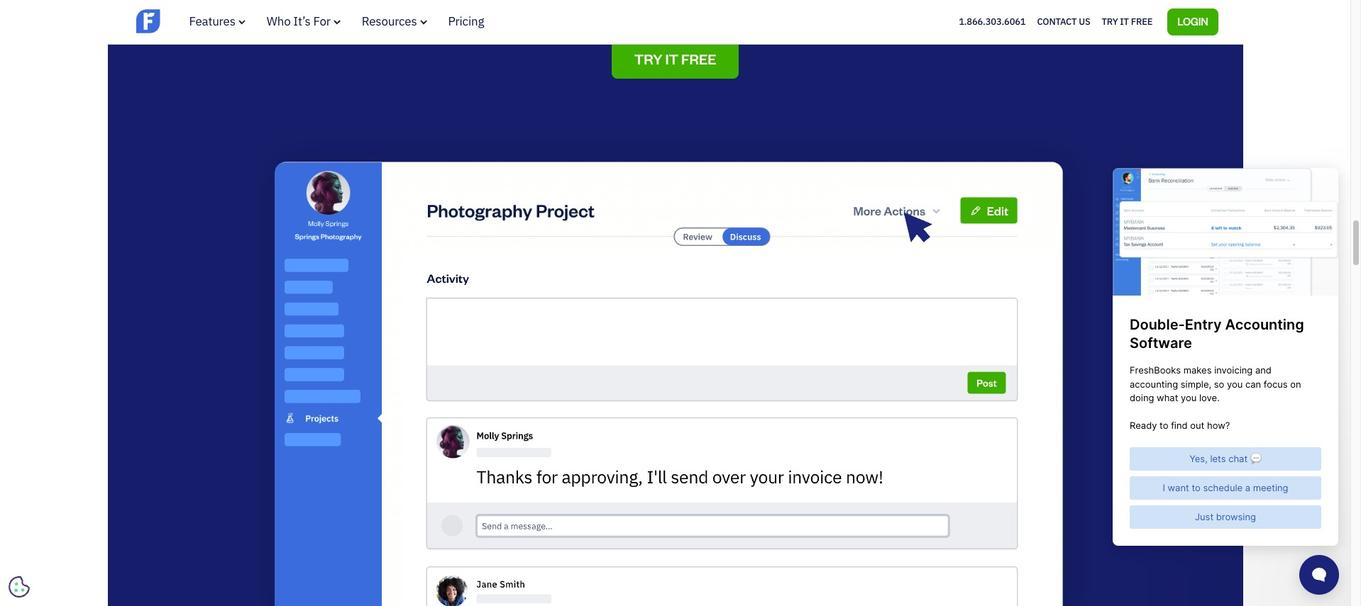 Task type: locate. For each thing, give the bounding box(es) containing it.
resources
[[362, 13, 417, 29]]

who it's for link
[[267, 13, 340, 29]]

try it free link
[[612, 41, 739, 79]]

contact us link
[[1037, 13, 1091, 31]]

try
[[634, 50, 663, 68]]

features link
[[189, 13, 245, 29]]

freshbooks logo image
[[136, 8, 246, 35]]

who it's for
[[267, 13, 331, 29]]

try it free link
[[1102, 13, 1153, 31]]

cookie consent banner dialog
[[11, 432, 224, 596]]

resources link
[[362, 13, 427, 29]]

login
[[1178, 15, 1208, 28]]

contact us
[[1037, 15, 1091, 28]]

try it free
[[1102, 15, 1153, 28]]

for
[[313, 13, 331, 29]]

who
[[267, 13, 291, 29]]

us
[[1079, 15, 1091, 28]]

it's
[[293, 13, 311, 29]]



Task type: vqa. For each thing, say whether or not it's contained in the screenshot.
'Pricing' on the left of page
yes



Task type: describe. For each thing, give the bounding box(es) containing it.
it
[[665, 50, 679, 68]]

1.866.303.6061
[[959, 15, 1026, 28]]

try
[[1102, 15, 1118, 28]]

it
[[1120, 15, 1129, 28]]

1.866.303.6061 link
[[959, 15, 1026, 28]]

features
[[189, 13, 235, 29]]

cookie preferences image
[[9, 577, 30, 598]]

free
[[681, 50, 716, 68]]

pricing link
[[448, 13, 484, 29]]

try it free
[[634, 50, 716, 68]]

pricing
[[448, 13, 484, 29]]

free
[[1131, 15, 1153, 28]]

login link
[[1168, 8, 1218, 35]]

contact
[[1037, 15, 1077, 28]]



